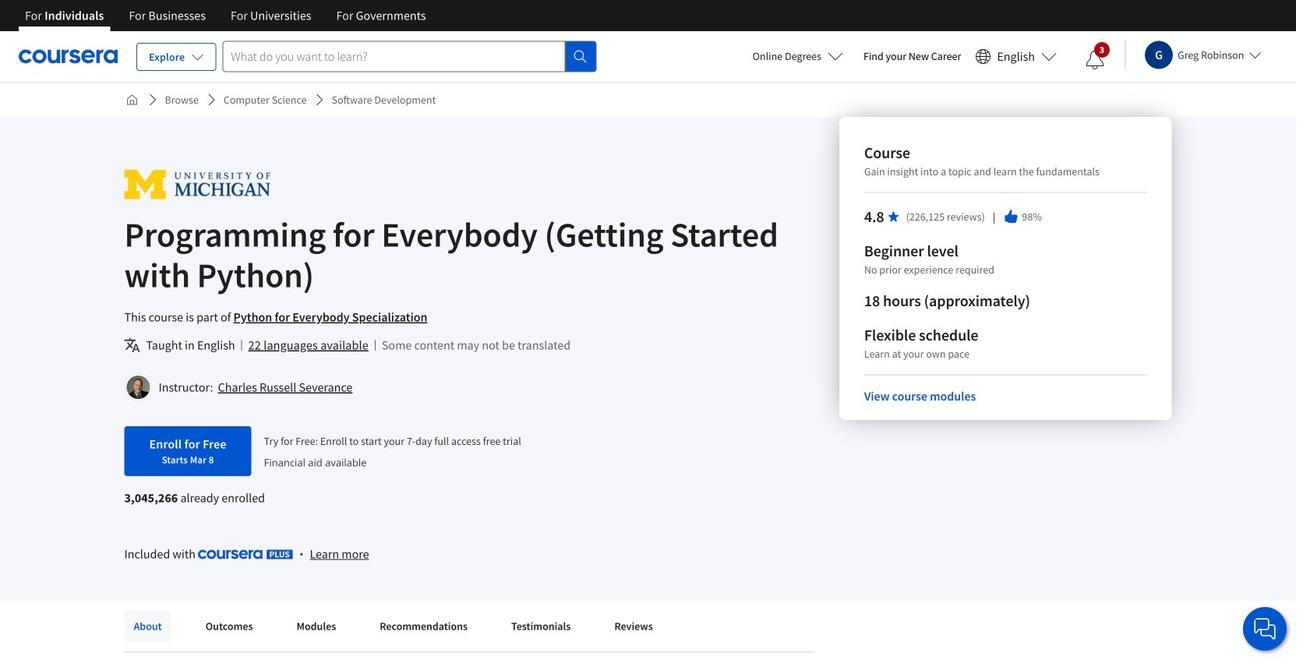 Task type: locate. For each thing, give the bounding box(es) containing it.
banner navigation
[[12, 0, 439, 31]]

home image
[[126, 94, 138, 106]]

None search field
[[222, 41, 597, 72]]



Task type: describe. For each thing, give the bounding box(es) containing it.
coursera image
[[19, 44, 118, 69]]

university of michigan image
[[124, 167, 271, 202]]

What do you want to learn? text field
[[222, 41, 566, 72]]

charles russell severance image
[[127, 376, 150, 399]]

coursera plus image
[[198, 550, 293, 560]]



Task type: vqa. For each thing, say whether or not it's contained in the screenshot.
Home icon at top
yes



